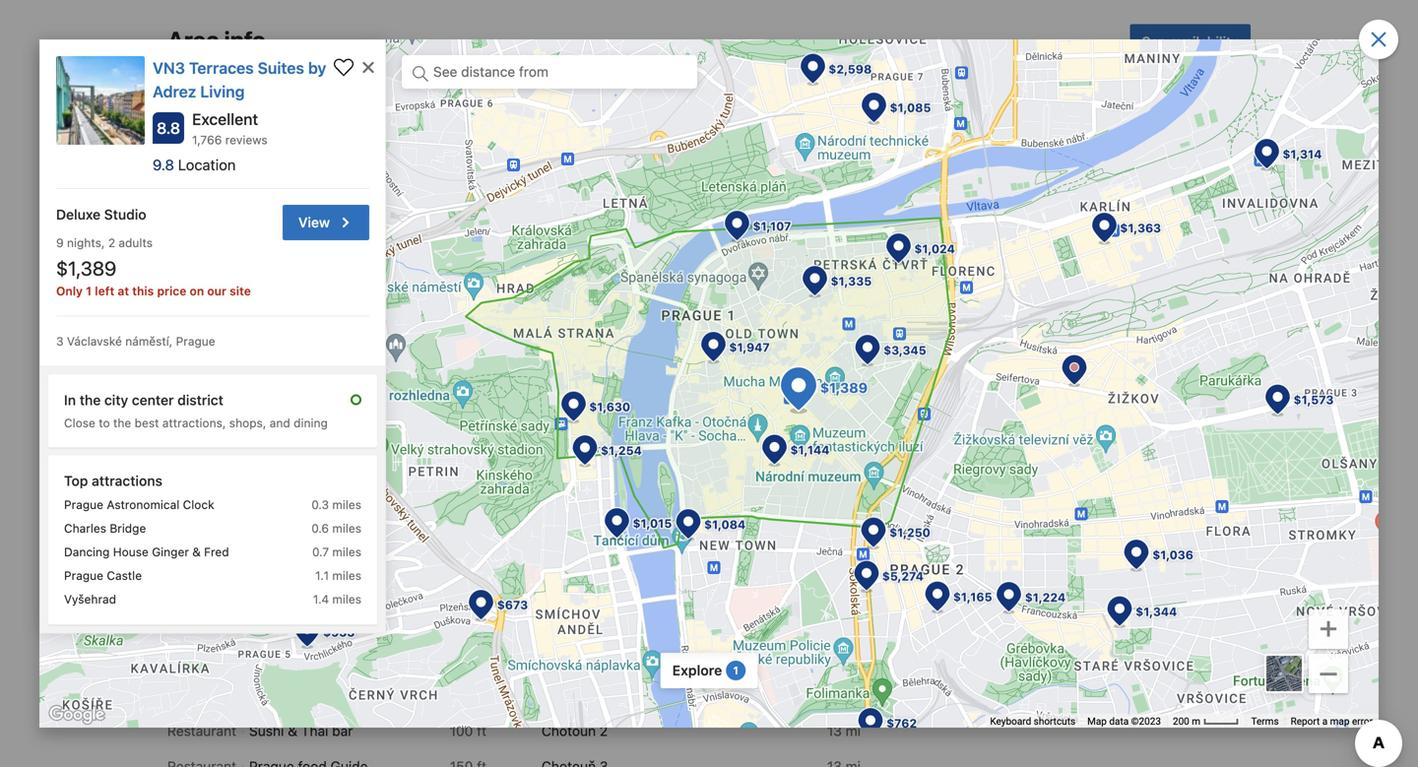 Task type: locate. For each thing, give the bounding box(es) containing it.
2 miles from the top
[[332, 521, 361, 535]]

ski lifts
[[569, 677, 626, 695]]

$1,144
[[790, 443, 830, 457]]

2 1,600 from the top
[[438, 447, 473, 463]]

1 horizontal spatial prague castle
[[542, 502, 630, 518]]

mi for pardubice airport
[[1220, 561, 1235, 578]]

astronomical inside map view 'dialog'
[[107, 498, 179, 511]]

prague astronomical clock for 0.3 miles
[[64, 498, 214, 511]]

in
[[285, 132, 298, 151], [273, 609, 284, 625]]

subway up $3,345
[[916, 305, 965, 322]]

report a map error
[[1291, 716, 1373, 727]]

historical
[[167, 553, 227, 570]]

ungelt
[[167, 412, 210, 428]]

0 horizontal spatial top
[[64, 472, 88, 489]]

0 horizontal spatial in
[[273, 609, 284, 625]]

1 vertical spatial 1.1 mi
[[826, 502, 861, 518]]

airport right havel
[[1000, 526, 1044, 542]]

and right tower
[[971, 163, 995, 179]]

1 vertical spatial attractions
[[92, 472, 162, 489]]

and
[[971, 163, 995, 179], [270, 416, 290, 430]]

prague,
[[489, 163, 538, 179]]

1 vertical spatial prague astronomical clock
[[64, 498, 214, 511]]

200 m
[[1173, 716, 1203, 727]]

3 václavské náměstí, prague
[[56, 334, 215, 348]]

1 vertical spatial &
[[291, 677, 303, 695]]

1 horizontal spatial a
[[1322, 716, 1328, 727]]

800
[[447, 270, 473, 286]]

old town square
[[167, 447, 275, 463]]

clock inside map view 'dialog'
[[183, 498, 214, 511]]

ft right 3,050
[[851, 325, 861, 341]]

castle for 1.1 miles
[[107, 568, 142, 582]]

$762
[[886, 716, 917, 730]]

metro down můstek metro station
[[1032, 305, 1069, 322]]

1 1.1 mi from the top
[[826, 467, 861, 483]]

0 vertical spatial $1,389
[[56, 256, 116, 279]]

9.8
[[153, 156, 174, 173]]

prague castle up vyšehrad
[[64, 568, 142, 582]]

report a map error link
[[1291, 716, 1373, 727]]

terraces
[[189, 59, 254, 77]]

0 vertical spatial prague astronomical clock
[[167, 341, 339, 357]]

airports
[[1005, 480, 1068, 498]]

0 vertical spatial 1,600
[[438, 412, 473, 428]]

charles inside map view 'dialog'
[[64, 521, 106, 535]]

2 left adults
[[108, 236, 115, 250]]

0 horizontal spatial 1
[[86, 284, 92, 298]]

top attractions inside map view 'dialog'
[[64, 472, 162, 489]]

astronomical for 1,500 ft
[[216, 341, 299, 357]]

map view dialog
[[0, 0, 1418, 754]]

1 horizontal spatial town
[[420, 132, 458, 151]]

2 right chotouň
[[600, 723, 608, 739]]

astronomical down 'henry's tower'
[[216, 341, 299, 357]]

mi up the 1.2 mi
[[846, 502, 861, 518]]

see
[[1142, 34, 1166, 50]]

ft up 1,700 ft
[[477, 447, 486, 463]]

henry's tower
[[167, 305, 258, 322]]

masaryk's
[[960, 376, 1025, 392]]

& for restaurants
[[291, 677, 303, 695]]

castle inside map view 'dialog'
[[107, 568, 142, 582]]

ft right 1,500
[[477, 341, 486, 357]]

charles bridge for 3,200 ft
[[542, 360, 635, 377]]

a
[[635, 163, 642, 179], [1322, 716, 1328, 727]]

miles up the "1.4 miles"
[[332, 568, 361, 582]]

1 horizontal spatial bridge
[[594, 360, 635, 377]]

0 vertical spatial 2,700 ft
[[1185, 341, 1235, 357]]

top down complete
[[569, 224, 597, 242]]

$1,036
[[1152, 548, 1193, 562]]

museum
[[214, 270, 268, 286], [542, 270, 596, 286], [167, 573, 222, 589], [215, 609, 269, 625]]

train down prague main train station
[[1028, 376, 1060, 392]]

station down národní metro station
[[1078, 341, 1123, 357]]

1 vertical spatial and
[[270, 416, 290, 430]]

the right to
[[113, 416, 131, 430]]

$1,344
[[1136, 605, 1177, 619]]

bridge inside map view 'dialog'
[[110, 521, 146, 535]]

1 vertical spatial bridge
[[594, 360, 635, 377]]

price
[[157, 284, 186, 298]]

museum right jewish
[[215, 609, 269, 625]]

prague astronomical clock up dancing house ginger & fred
[[64, 498, 214, 511]]

0 horizontal spatial town
[[271, 163, 302, 179]]

1 horizontal spatial $1,389
[[820, 380, 868, 396]]

ft right 1,550
[[477, 376, 486, 392]]

1 vertical spatial astronomical
[[107, 498, 179, 511]]

mi for queen anne's summer palace
[[846, 467, 861, 483]]

1 horizontal spatial 2
[[600, 723, 608, 739]]

100 ft
[[450, 723, 486, 739]]

& left thai
[[288, 723, 297, 739]]

2 1,600 ft from the top
[[438, 447, 486, 463]]

prague castle for 1.1 mi
[[542, 502, 630, 518]]

0 horizontal spatial prague castle
[[64, 568, 142, 582]]

0 vertical spatial prague castle
[[542, 502, 630, 518]]

what's nearby
[[195, 224, 306, 242]]

closest
[[943, 480, 1001, 498]]

1 miles from the top
[[332, 498, 361, 511]]

1,700 ft
[[439, 483, 486, 499]]

mi right '13'
[[846, 723, 861, 739]]

0.8 mi
[[1196, 412, 1235, 428]]

1 vertical spatial in
[[273, 609, 284, 625]]

mi for botanical garden
[[846, 431, 861, 448]]

thai
[[301, 723, 328, 739]]

mi right 0.9 at the bottom of page
[[846, 431, 861, 448]]

excellent 1,766 reviews
[[192, 110, 267, 147]]

sushi
[[249, 723, 284, 739]]

1 horizontal spatial bus
[[1053, 412, 1077, 428]]

0 horizontal spatial attractions
[[92, 472, 162, 489]]

old right the
[[248, 163, 267, 179]]

of left 0.7
[[286, 553, 299, 570]]

suites
[[258, 59, 304, 77]]

1,766
[[192, 133, 222, 147]]

tower up vysehrad castle
[[587, 538, 625, 554]]

castle down anne's
[[590, 502, 630, 518]]

0 vertical spatial clock
[[303, 341, 339, 357]]

0 horizontal spatial bus
[[916, 412, 940, 428]]

1,600 for old town square
[[438, 447, 473, 463]]

1.4 inside map view 'dialog'
[[313, 592, 329, 606]]

0 vertical spatial top
[[569, 224, 597, 242]]

1 vertical spatial 1,600 ft
[[438, 447, 486, 463]]

vaclav havel airport prague
[[916, 526, 1093, 542]]

airport
[[1000, 526, 1044, 542], [983, 561, 1027, 578]]

station down prague main train station
[[1063, 376, 1108, 392]]

prague down the "1.4 miles"
[[288, 609, 333, 625]]

the up is
[[302, 132, 327, 151]]

havel
[[961, 526, 996, 542]]

bus right central
[[1053, 412, 1077, 428]]

1,500 ft
[[438, 341, 486, 357]]

availability
[[1170, 34, 1239, 50]]

1 vertical spatial 1
[[733, 664, 739, 677]]

2 vertical spatial 1.1
[[315, 568, 329, 582]]

reviews
[[225, 133, 267, 147]]

0 vertical spatial and
[[971, 163, 995, 179]]

1 vertical spatial $1,389
[[820, 380, 868, 396]]

miles for 1.1 miles
[[332, 568, 361, 582]]

2 2,700 ft from the top
[[1185, 376, 1235, 392]]

ft right 2,600
[[477, 609, 486, 625]]

0 vertical spatial 1.1
[[826, 467, 842, 483]]

prague castle up žižkov tower
[[542, 502, 630, 518]]

powder tower
[[167, 376, 257, 392]]

2 vertical spatial charles
[[64, 521, 106, 535]]

2 1.1 mi from the top
[[826, 502, 861, 518]]

prague down airports
[[1048, 526, 1093, 542]]

0.6
[[311, 521, 329, 535]]

1 vertical spatial top attractions
[[64, 472, 162, 489]]

miles down 1.1 miles
[[332, 592, 361, 606]]

1 inside 9 nights, 2 adults $1,389 only 1 left at this price on our site
[[86, 284, 92, 298]]

0 vertical spatial 1
[[86, 284, 92, 298]]

2 vertical spatial tower
[[587, 538, 625, 554]]

1.1 mi down 0.9 mi
[[826, 467, 861, 483]]

in right located
[[285, 132, 298, 151]]

1 horizontal spatial top attractions
[[569, 224, 685, 242]]

mi down 0.9 mi
[[846, 467, 861, 483]]

1 vertical spatial 2,700
[[1185, 376, 1221, 392]]

2,700 ft for masaryk's train station
[[1185, 376, 1235, 392]]

0 vertical spatial subway
[[916, 270, 965, 286]]

1,600 ft up 1,700 ft
[[438, 447, 486, 463]]

1 1,600 from the top
[[438, 412, 473, 428]]

1 vertical spatial charles
[[542, 360, 590, 377]]

mi right 0.8
[[1220, 412, 1235, 428]]

4 miles from the top
[[332, 568, 361, 582]]

můstek
[[978, 270, 1025, 286]]

to
[[99, 416, 110, 430]]

old
[[392, 132, 416, 151], [248, 163, 267, 179]]

1 2,700 from the top
[[1185, 341, 1221, 357]]

0 vertical spatial astronomical
[[216, 341, 299, 357]]

mi for prague castle
[[846, 502, 861, 518]]

1 horizontal spatial old
[[392, 132, 416, 151]]

miles up 0.7 miles
[[332, 521, 361, 535]]

2,700
[[1185, 341, 1221, 357], [1185, 376, 1221, 392]]

in the city center district close to the best attractions, shops, and dining
[[64, 392, 328, 430]]

charles up dancing
[[64, 521, 106, 535]]

0 vertical spatial charles bridge
[[542, 360, 635, 377]]

2,700 down 1,650
[[1185, 341, 1221, 357]]

0.3 miles
[[311, 498, 361, 511]]

1 vertical spatial clock
[[183, 498, 214, 511]]

charles right the famous
[[1115, 163, 1167, 179]]

mi for vysehrad castle
[[846, 573, 861, 589]]

1 2,700 ft from the top
[[1185, 341, 1235, 357]]

pardubice airport
[[916, 561, 1027, 578]]

1.4 down 1.1 miles
[[313, 592, 329, 606]]

tower down site
[[220, 305, 258, 322]]

2 vertical spatial &
[[288, 723, 297, 739]]

museum up alchemiae
[[542, 270, 596, 286]]

1 vertical spatial metro
[[1032, 305, 1069, 322]]

0 vertical spatial 1.4
[[824, 573, 842, 589]]

national
[[327, 553, 379, 570]]

mi for chotouň 2
[[846, 723, 861, 739]]

1 horizontal spatial attractions
[[601, 224, 685, 242]]

prague inside historical building of the national museum of prague
[[242, 573, 287, 589]]

1 vertical spatial subway
[[916, 305, 965, 322]]

1 vertical spatial 2,700 ft
[[1185, 376, 1235, 392]]

charles bridge up dancing
[[64, 521, 146, 535]]

miles
[[332, 498, 361, 511], [332, 521, 361, 535], [332, 545, 361, 559], [332, 568, 361, 582], [332, 592, 361, 606]]

1.1 inside map view 'dialog'
[[315, 568, 329, 582]]

airport down vaclav havel airport prague
[[983, 561, 1027, 578]]

0 vertical spatial 2
[[108, 236, 115, 250]]

mi for prague zoo
[[846, 609, 861, 625]]

transit
[[994, 224, 1045, 242]]

castle for 1.4 mi
[[605, 573, 645, 589]]

museum of alchemy - speculum alchemiae
[[542, 270, 748, 306]]

station down můstek metro station
[[1073, 305, 1118, 322]]

1 vertical spatial prague castle
[[64, 568, 142, 582]]

summer
[[634, 467, 688, 483]]

1 horizontal spatial 1
[[733, 664, 739, 677]]

prague astronomical clock down 'henry's tower'
[[167, 341, 339, 357]]

0 horizontal spatial astronomical
[[107, 498, 179, 511]]

clock for 0.3 miles
[[183, 498, 214, 511]]

prague castle inside map view 'dialog'
[[64, 568, 142, 582]]

2
[[108, 236, 115, 250], [600, 723, 608, 739]]

0 vertical spatial attractions
[[601, 224, 685, 242]]

2 horizontal spatial bridge
[[1170, 163, 1215, 179]]

1 vertical spatial old
[[248, 163, 267, 179]]

2 vertical spatial bridge
[[110, 521, 146, 535]]

in down historical building of the national museum of prague
[[273, 609, 284, 625]]

1 vertical spatial airport
[[983, 561, 1027, 578]]

charles bridge inside map view 'dialog'
[[64, 521, 146, 535]]

1.1 mi up the 1.2 mi
[[826, 502, 861, 518]]

100
[[450, 723, 473, 739]]

0.8
[[1196, 412, 1216, 428]]

1 left left
[[86, 284, 92, 298]]

prague zoo
[[542, 609, 620, 625]]

.
[[1215, 163, 1219, 179]]

bus left florenc
[[916, 412, 940, 428]]

1 subway from the top
[[916, 270, 965, 286]]

scored  8.8 element
[[153, 112, 184, 144]]

2 inside 9 nights, 2 adults $1,389 only 1 left at this price on our site
[[108, 236, 115, 250]]

1 horizontal spatial astronomical
[[216, 341, 299, 357]]

1,450 ft
[[438, 305, 486, 322]]

ft right 2,200
[[477, 563, 486, 580]]

top attractions up "alchemy"
[[569, 224, 685, 242]]

0 horizontal spatial charles bridge
[[64, 521, 146, 535]]

the down 0.6 on the bottom of page
[[302, 553, 323, 570]]

1 vertical spatial tower
[[219, 376, 257, 392]]

1.1 up '1.2'
[[826, 502, 842, 518]]

$1,389 down 3,200 ft at the top right
[[820, 380, 868, 396]]

prague down building
[[242, 573, 287, 589]]

adults
[[119, 236, 153, 250]]

0 vertical spatial town
[[420, 132, 458, 151]]

map data ©2023
[[1087, 716, 1161, 727]]

0 horizontal spatial bridge
[[110, 521, 146, 535]]

of
[[472, 163, 485, 179], [600, 270, 613, 286], [286, 553, 299, 570], [225, 573, 238, 589]]

metro
[[1028, 270, 1066, 286], [1032, 305, 1069, 322]]

1 vertical spatial charles bridge
[[64, 521, 146, 535]]

0 vertical spatial top attractions
[[569, 224, 685, 242]]

charles down rudolfinum
[[542, 360, 590, 377]]

1 horizontal spatial 1.4
[[824, 573, 842, 589]]

$1,314
[[1283, 147, 1322, 161]]

clock up dining
[[303, 341, 339, 357]]

center
[[132, 392, 174, 408]]

0 vertical spatial a
[[635, 163, 642, 179]]

deluxe
[[56, 206, 101, 223]]

old up charming
[[392, 132, 416, 151]]

mucha
[[167, 270, 210, 286]]

1,600 ft for old town square
[[438, 447, 486, 463]]

prague astronomical clock inside map view 'dialog'
[[64, 498, 214, 511]]

close info window image
[[359, 58, 377, 76]]

0 horizontal spatial 2
[[108, 236, 115, 250]]

2,650
[[810, 280, 847, 296]]

$1,107
[[753, 219, 791, 233]]

museum inside historical building of the national museum of prague
[[167, 573, 222, 589]]

5 miles from the top
[[332, 592, 361, 606]]

$1,947
[[729, 340, 770, 354]]

2,700 up 0.8
[[1185, 376, 1221, 392]]

0 vertical spatial &
[[192, 545, 201, 559]]

1 vertical spatial 1,600
[[438, 447, 473, 463]]

0 vertical spatial 1,600 ft
[[438, 412, 486, 428]]

ft right 800
[[477, 270, 486, 286]]

0 horizontal spatial $1,389
[[56, 256, 116, 279]]

top down close
[[64, 472, 88, 489]]

0 vertical spatial 2,700
[[1185, 341, 1221, 357]]

with
[[604, 163, 631, 179]]

0 vertical spatial 1.1 mi
[[826, 467, 861, 483]]

mi for žižkov tower
[[846, 538, 861, 554]]

_ link
[[1309, 641, 1348, 693]]

lifts
[[597, 677, 626, 695]]

1 horizontal spatial charles bridge
[[542, 360, 635, 377]]

nearby
[[253, 224, 306, 242]]

restaurants
[[195, 677, 288, 695]]

1 horizontal spatial clock
[[303, 341, 339, 357]]

1.1 mi for prague castle
[[826, 502, 861, 518]]

miles for 1.4 miles
[[332, 592, 361, 606]]

ft down 1,650 ft
[[1225, 341, 1235, 357]]

1 vertical spatial a
[[1322, 716, 1328, 727]]

charles for miles
[[64, 521, 106, 535]]

1 bus from the left
[[916, 412, 940, 428]]

town up part
[[420, 132, 458, 151]]

& left cafes
[[291, 677, 303, 695]]

2 subway from the top
[[916, 305, 965, 322]]

1.1 down 0.7
[[315, 568, 329, 582]]

charles bridge up florentinum
[[542, 360, 635, 377]]

1.1 down $1,144
[[826, 467, 842, 483]]

town
[[193, 447, 227, 463]]

prague astronomical clock for 1,500 ft
[[167, 341, 339, 357]]

1 vertical spatial 1.4
[[313, 592, 329, 606]]

národní metro station
[[978, 305, 1118, 322]]

town left is
[[271, 163, 302, 179]]

top attractions down to
[[64, 472, 162, 489]]

0 horizontal spatial clock
[[183, 498, 214, 511]]

1 1,600 ft from the top
[[438, 412, 486, 428]]

mi right the 2.4
[[846, 609, 861, 625]]

subway down $1,024
[[916, 270, 965, 286]]

0 vertical spatial bridge
[[1170, 163, 1215, 179]]

0 horizontal spatial charles
[[64, 521, 106, 535]]

area
[[167, 26, 219, 54]]

0 horizontal spatial a
[[635, 163, 642, 179]]

0 horizontal spatial 1.4
[[313, 592, 329, 606]]

0 horizontal spatial top attractions
[[64, 472, 162, 489]]

prague main train station
[[960, 341, 1123, 357]]

2,700 ft up 0.8
[[1185, 376, 1235, 392]]

museum down historical
[[167, 573, 222, 589]]

2 2,700 from the top
[[1185, 376, 1221, 392]]

1 horizontal spatial in
[[285, 132, 298, 151]]

0 vertical spatial charles
[[1115, 163, 1167, 179]]

station up národní metro station
[[1070, 270, 1114, 286]]

miles for 0.3 miles
[[332, 498, 361, 511]]

3,050
[[810, 325, 847, 341]]

+ _
[[1319, 608, 1338, 678]]

1 horizontal spatial and
[[971, 163, 995, 179]]

alchemy
[[616, 270, 671, 286]]

botanical
[[542, 431, 600, 448]]

station
[[1070, 270, 1114, 286], [1073, 305, 1118, 322], [1078, 341, 1123, 357], [1063, 376, 1108, 392], [1081, 412, 1126, 428]]

3 miles from the top
[[332, 545, 361, 559]]

clock down town
[[183, 498, 214, 511]]

& left fred
[[192, 545, 201, 559]]

tower for henry's tower
[[220, 305, 258, 322]]

rated element
[[178, 156, 236, 173]]

1.4 down '1.2'
[[824, 573, 842, 589]]

0 horizontal spatial and
[[270, 416, 290, 430]]



Task type: vqa. For each thing, say whether or not it's contained in the screenshot.


Task type: describe. For each thing, give the bounding box(es) containing it.
metro for národní
[[1032, 305, 1069, 322]]

$1,250
[[889, 526, 930, 540]]

world-
[[1023, 163, 1064, 179]]

ft down 1,550 ft
[[477, 412, 486, 428]]

800 ft
[[447, 270, 486, 286]]

charming
[[379, 163, 439, 179]]

200 m button
[[1167, 714, 1245, 728]]

prague down queen
[[542, 502, 587, 518]]

prague up powder
[[167, 341, 212, 357]]

prague down dancing
[[64, 568, 103, 582]]

vn3 terraces suites by adrez living
[[153, 59, 326, 101]]

0 vertical spatial airport
[[1000, 526, 1044, 542]]

our
[[207, 284, 226, 298]]

astronomical
[[797, 163, 886, 179]]

0 vertical spatial in
[[285, 132, 298, 151]]

living
[[200, 82, 245, 101]]

pardubice
[[916, 561, 980, 578]]

1.1 mi for queen anne's summer palace
[[826, 467, 861, 483]]

2 horizontal spatial charles
[[1115, 163, 1167, 179]]

1 vertical spatial 2
[[600, 723, 608, 739]]

ft right 2,100
[[477, 518, 486, 534]]

station for můstek metro station
[[1070, 270, 1114, 286]]

florentinum
[[542, 396, 617, 412]]

charles bridge for 0.6 miles
[[64, 521, 146, 535]]

0.9 mi
[[822, 431, 861, 448]]

explore
[[672, 662, 722, 678]]

city
[[104, 392, 128, 408]]

of down building
[[225, 573, 238, 589]]

data
[[1109, 716, 1129, 727]]

museum up 'henry's tower'
[[214, 270, 268, 286]]

3
[[56, 334, 64, 348]]

restaurant
[[167, 723, 236, 739]]

$1,024
[[914, 242, 955, 255]]

1.4 for 1.4 mi
[[824, 573, 842, 589]]

bridge for 3,200 ft
[[594, 360, 635, 377]]

florenc
[[952, 412, 1000, 428]]

prague down vysehrad
[[542, 609, 587, 625]]

square
[[230, 447, 275, 463]]

building
[[231, 553, 282, 570]]

20
[[1205, 270, 1221, 286]]

1,550
[[438, 376, 473, 392]]

the inside historical building of the national museum of prague
[[302, 553, 323, 570]]

masaryk's train station
[[960, 376, 1108, 392]]

alchemiae
[[542, 290, 608, 306]]

adrez
[[153, 82, 196, 101]]

$1,389 inside 9 nights, 2 adults $1,389 only 1 left at this price on our site
[[56, 256, 116, 279]]

queen
[[542, 467, 583, 483]]

see availability
[[1142, 34, 1239, 50]]

a inside map view 'dialog'
[[1322, 716, 1328, 727]]

1.4 for 1.4 miles
[[313, 592, 329, 606]]

1,600 for ungelt
[[438, 412, 473, 428]]

station for národní metro station
[[1073, 305, 1118, 322]]

vysehrad castle
[[542, 573, 645, 589]]

dancing
[[64, 545, 110, 559]]

ft right 3,250
[[851, 396, 861, 412]]

ft right 1,700
[[477, 483, 486, 499]]

$1,165 $1,344
[[953, 590, 1177, 619]]

map region
[[39, 39, 1379, 728]]

mucha museum
[[167, 270, 268, 286]]

1,650
[[1187, 305, 1221, 322]]

dancing house ginger & fred
[[64, 545, 229, 559]]

$933
[[323, 625, 355, 639]]

2,650 ft
[[810, 280, 861, 296]]

0.7
[[312, 545, 329, 559]]

train right main on the right of the page
[[1043, 341, 1074, 357]]

ft right 1,450
[[477, 305, 486, 322]]

1 horizontal spatial top
[[569, 224, 597, 242]]

century
[[741, 163, 794, 179]]

only
[[56, 284, 83, 298]]

& inside map view 'dialog'
[[192, 545, 201, 559]]

this
[[132, 284, 154, 298]]

of right part
[[472, 163, 485, 179]]

prague up masaryk's
[[960, 341, 1005, 357]]

$673
[[497, 598, 528, 612]]

house
[[113, 545, 149, 559]]

prague castle for 1.1 miles
[[64, 568, 142, 582]]

9.8 location
[[153, 156, 236, 173]]

metro for můstek
[[1028, 270, 1066, 286]]

1,700
[[439, 483, 473, 499]]

ft up 0.8 mi
[[1225, 376, 1235, 392]]

miles for 0.7 miles
[[332, 545, 361, 559]]

attractions inside map view 'dialog'
[[92, 472, 162, 489]]

vn3 terraces suites by adrez living link
[[153, 59, 326, 101]]

1.4 miles
[[313, 592, 361, 606]]

and inside in the city center district close to the best attractions, shops, and dining
[[270, 416, 290, 430]]

1.4 mi
[[824, 573, 861, 589]]

prague up dancing
[[64, 498, 103, 511]]

mi for vaclav havel airport prague
[[1220, 526, 1235, 542]]

prague down henry's
[[176, 334, 215, 348]]

of inside the 'museum of alchemy - speculum alchemiae'
[[600, 270, 613, 286]]

subway for můstek metro station
[[916, 270, 965, 286]]

site
[[230, 284, 251, 298]]

museum inside the 'museum of alchemy - speculum alchemiae'
[[542, 270, 596, 286]]

0 horizontal spatial old
[[248, 163, 267, 179]]

keyboard
[[990, 716, 1031, 727]]

subway for národní metro station
[[916, 305, 965, 322]]

cafes
[[306, 677, 348, 695]]

district
[[177, 392, 223, 408]]

the right in
[[80, 392, 101, 408]]

sushi & thai bar
[[249, 723, 353, 739]]

1,600 ft for ungelt
[[438, 412, 486, 428]]

1,450
[[438, 305, 473, 322]]

1.2
[[824, 538, 842, 554]]

ft right 2,650
[[851, 280, 861, 296]]

florenc central bus station
[[952, 412, 1126, 428]]

$1,363
[[1120, 221, 1161, 235]]

tower for powder tower
[[219, 376, 257, 392]]

2,700 ft for prague main train station
[[1185, 341, 1235, 357]]

15th-
[[705, 163, 741, 179]]

in
[[64, 392, 76, 408]]

close
[[64, 416, 95, 430]]

$3,345
[[883, 343, 926, 357]]

the old town is the most charming part of prague, complete with a stunning 15th-century astronomical clock tower and the world-famous charles bridge .
[[220, 163, 1219, 179]]

queen anne's summer palace
[[542, 467, 733, 483]]

0.7 miles
[[312, 545, 361, 559]]

central
[[1003, 412, 1049, 428]]

google image
[[44, 702, 109, 728]]

shortcuts
[[1034, 716, 1075, 727]]

& for sushi
[[288, 723, 297, 739]]

13 mi
[[827, 723, 861, 739]]

žižkov tower
[[542, 538, 625, 554]]

tower for žižkov tower
[[587, 538, 625, 554]]

3,200
[[810, 360, 847, 377]]

charles for ft
[[542, 360, 590, 377]]

See distance from search field
[[402, 55, 697, 89]]

0 vertical spatial old
[[392, 132, 416, 151]]

clock
[[889, 163, 926, 179]]

view
[[298, 214, 330, 230]]

closest airports
[[943, 480, 1068, 498]]

$1,573
[[1293, 393, 1334, 407]]

info
[[224, 26, 266, 54]]

jewish museum in prague
[[167, 609, 333, 625]]

castle for 1.1 mi
[[590, 502, 630, 518]]

botanical garden
[[542, 431, 651, 448]]

the right is
[[320, 163, 340, 179]]

zoo
[[590, 609, 620, 625]]

the left world-
[[999, 163, 1019, 179]]

station right central
[[1081, 412, 1126, 428]]

station for masaryk's train station
[[1063, 376, 1108, 392]]

2,700 for masaryk's train station
[[1185, 376, 1221, 392]]

2,700 for prague main train station
[[1185, 341, 1221, 357]]

astronomical for 0.3 miles
[[107, 498, 179, 511]]

ft right 100
[[477, 723, 486, 739]]

dining
[[294, 416, 328, 430]]

ft right '20'
[[1225, 270, 1235, 286]]

train down $3,345
[[916, 376, 947, 392]]

clock for 1,500 ft
[[303, 341, 339, 357]]

by
[[308, 59, 326, 77]]

part
[[443, 163, 468, 179]]

_
[[1320, 641, 1337, 678]]

miles for 0.6 miles
[[332, 521, 361, 535]]

jewish
[[167, 609, 211, 625]]

train left main on the right of the page
[[916, 341, 947, 357]]

vyšehrad
[[64, 592, 116, 606]]

bridge for 0.6 miles
[[110, 521, 146, 535]]

2.4
[[822, 609, 842, 625]]

ft right 1,650
[[1225, 305, 1235, 322]]

top inside map view 'dialog'
[[64, 472, 88, 489]]

0.9
[[822, 431, 842, 448]]

scored  9.8 element
[[153, 156, 178, 173]]

2 bus from the left
[[1053, 412, 1077, 428]]

see availability button
[[1130, 24, 1251, 60]]

1 vertical spatial town
[[271, 163, 302, 179]]

ft right 3,200 at the right of page
[[851, 360, 861, 377]]

map
[[1087, 716, 1107, 727]]

1 vertical spatial 1.1
[[826, 502, 842, 518]]

$1,084
[[704, 518, 746, 531]]



